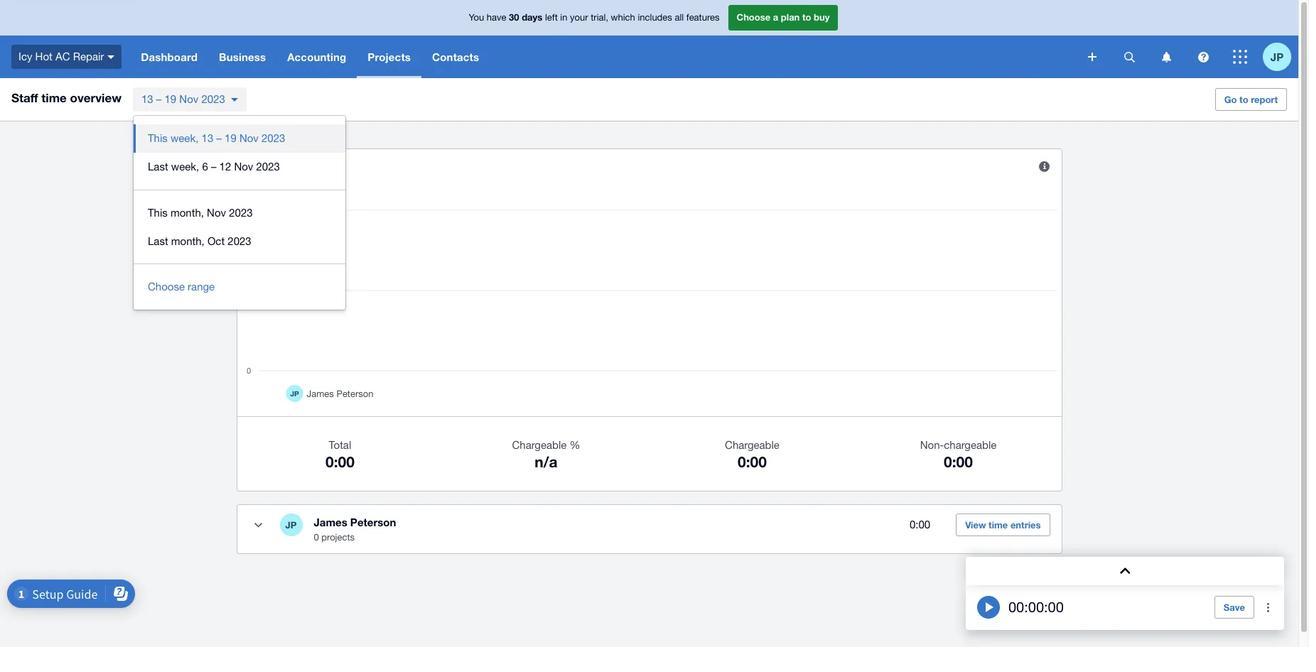 Task type: locate. For each thing, give the bounding box(es) containing it.
1 this from the top
[[148, 132, 168, 144]]

to
[[802, 12, 811, 23], [1240, 94, 1249, 105]]

week, inside last week, 6 – 12 nov 2023 button
[[171, 161, 199, 173]]

staff time overview
[[11, 90, 122, 105]]

– inside button
[[211, 161, 216, 173]]

start timer image
[[977, 596, 1000, 619]]

accounting button
[[277, 36, 357, 78]]

go to report button
[[1215, 88, 1287, 111]]

13 down dashboard link
[[141, 93, 153, 105]]

this week, 13 – 19 nov 2023 button
[[134, 124, 345, 153]]

ac
[[55, 50, 70, 62]]

contacts button
[[422, 36, 490, 78]]

time inside view time entries link
[[989, 520, 1008, 531]]

your
[[570, 12, 588, 23]]

0 horizontal spatial 13
[[141, 93, 153, 105]]

a
[[773, 12, 779, 23]]

nov up oct
[[207, 207, 226, 219]]

this month, nov 2023
[[148, 207, 253, 219]]

0 horizontal spatial chargeable
[[512, 439, 567, 451]]

last week, 6 – 12 nov 2023 button
[[134, 153, 345, 181]]

choose range button
[[134, 273, 345, 301]]

chargeable
[[512, 439, 567, 451], [725, 439, 780, 451]]

1 vertical spatial last
[[148, 235, 168, 247]]

0 horizontal spatial svg image
[[108, 55, 115, 59]]

– right 6 at left
[[211, 161, 216, 173]]

0 vertical spatial 19
[[165, 93, 176, 105]]

you
[[469, 12, 484, 23]]

this inside button
[[148, 207, 168, 219]]

0 horizontal spatial choose
[[148, 281, 185, 293]]

2023
[[202, 93, 225, 105], [262, 132, 285, 144], [256, 161, 280, 173], [229, 207, 253, 219], [228, 235, 251, 247]]

this down 13 – 19 nov 2023 in the left of the page
[[148, 132, 168, 144]]

jp
[[1271, 50, 1284, 63], [285, 520, 297, 531]]

1 horizontal spatial time
[[989, 520, 1008, 531]]

view time entries link
[[956, 514, 1050, 537]]

last
[[148, 161, 168, 173], [148, 235, 168, 247]]

nov inside popup button
[[179, 93, 199, 105]]

6
[[202, 161, 208, 173]]

time right view
[[989, 520, 1008, 531]]

0 horizontal spatial 19
[[165, 93, 176, 105]]

chargeable for n/a
[[512, 439, 567, 451]]

projects button
[[357, 36, 422, 78]]

0 vertical spatial last
[[148, 161, 168, 173]]

choose
[[737, 12, 771, 23], [148, 281, 185, 293]]

week, for last
[[171, 161, 199, 173]]

svg image
[[1233, 50, 1248, 64], [1124, 52, 1135, 62], [1162, 52, 1171, 62]]

to left buy
[[802, 12, 811, 23]]

chart key button
[[1030, 152, 1059, 181]]

choose inside button
[[148, 281, 185, 293]]

choose range
[[148, 281, 215, 293]]

toggle button
[[244, 511, 273, 540]]

2023 right oct
[[228, 235, 251, 247]]

– inside button
[[216, 132, 222, 144]]

dashboard
[[141, 50, 198, 63]]

navigation
[[130, 36, 1078, 78]]

nov right 12 at the left
[[234, 161, 253, 173]]

0 vertical spatial this
[[148, 132, 168, 144]]

projects
[[368, 50, 411, 63]]

banner
[[0, 0, 1299, 78]]

chargeable inside "chargeable % n/a"
[[512, 439, 567, 451]]

1 last from the top
[[148, 161, 168, 173]]

month, inside button
[[171, 207, 204, 219]]

list box containing this month, nov 2023
[[134, 190, 345, 264]]

nov up last week, 6 – 12 nov 2023 button
[[239, 132, 259, 144]]

2 last from the top
[[148, 235, 168, 247]]

19 down dashboard link
[[165, 93, 176, 105]]

to right go
[[1240, 94, 1249, 105]]

nov
[[179, 93, 199, 105], [239, 132, 259, 144], [234, 161, 253, 173], [207, 207, 226, 219]]

month, up last month, oct 2023
[[171, 207, 204, 219]]

0 vertical spatial time
[[41, 90, 67, 105]]

week, left 6 at left
[[171, 161, 199, 173]]

1 vertical spatial time
[[989, 520, 1008, 531]]

19 up 12 at the left
[[225, 132, 237, 144]]

time for staff
[[41, 90, 67, 105]]

go
[[1225, 94, 1237, 105]]

this inside button
[[148, 132, 168, 144]]

toggle image
[[254, 523, 262, 528]]

chart key image
[[1039, 161, 1050, 172]]

1 vertical spatial week,
[[171, 161, 199, 173]]

1 vertical spatial choose
[[148, 281, 185, 293]]

jp up report
[[1271, 50, 1284, 63]]

banner containing jp
[[0, 0, 1299, 78]]

0 vertical spatial jp
[[1271, 50, 1284, 63]]

1 horizontal spatial chargeable
[[725, 439, 780, 451]]

1 chargeable from the left
[[512, 439, 567, 451]]

1 horizontal spatial to
[[1240, 94, 1249, 105]]

1 horizontal spatial choose
[[737, 12, 771, 23]]

to inside banner
[[802, 12, 811, 23]]

13 inside "this week, 13 – 19 nov 2023" button
[[202, 132, 213, 144]]

1 vertical spatial 19
[[225, 132, 237, 144]]

james peterson 0 projects
[[314, 516, 396, 543]]

1 vertical spatial 13
[[202, 132, 213, 144]]

more options image
[[1255, 594, 1283, 622]]

0 vertical spatial week,
[[171, 132, 199, 144]]

1 horizontal spatial 19
[[225, 132, 237, 144]]

choose left "a"
[[737, 12, 771, 23]]

0 vertical spatial to
[[802, 12, 811, 23]]

2 chargeable from the left
[[725, 439, 780, 451]]

week, down 13 – 19 nov 2023 popup button on the left top of the page
[[171, 132, 199, 144]]

choose left the range
[[148, 281, 185, 293]]

2023 inside button
[[228, 235, 251, 247]]

icy hot ac repair
[[18, 50, 104, 62]]

– for 6
[[211, 161, 216, 173]]

time right staff
[[41, 90, 67, 105]]

2 this from the top
[[148, 207, 168, 219]]

week, inside "this week, 13 – 19 nov 2023" button
[[171, 132, 199, 144]]

0 horizontal spatial time
[[41, 90, 67, 105]]

jp right toggle 'icon'
[[285, 520, 297, 531]]

chargeable % n/a
[[512, 439, 580, 471]]

2023 inside button
[[262, 132, 285, 144]]

1 horizontal spatial svg image
[[1088, 53, 1097, 61]]

– down 'dashboard'
[[156, 93, 162, 105]]

navigation containing dashboard
[[130, 36, 1078, 78]]

week,
[[171, 132, 199, 144], [171, 161, 199, 173]]

plan
[[781, 12, 800, 23]]

this
[[148, 132, 168, 144], [148, 207, 168, 219]]

last left 6 at left
[[148, 161, 168, 173]]

this week, 13 – 19 nov 2023
[[148, 132, 285, 144]]

choose a plan to buy
[[737, 12, 830, 23]]

0 vertical spatial 13
[[141, 93, 153, 105]]

0 vertical spatial month,
[[171, 207, 204, 219]]

in
[[560, 12, 568, 23]]

icy hot ac repair button
[[0, 36, 130, 78]]

group
[[134, 116, 345, 310]]

1 horizontal spatial 13
[[202, 132, 213, 144]]

0:00
[[326, 454, 355, 471], [738, 454, 767, 471], [944, 454, 973, 471], [910, 519, 931, 531]]

month, inside button
[[171, 235, 205, 247]]

0 horizontal spatial to
[[802, 12, 811, 23]]

13 – 19 nov 2023 button
[[133, 87, 247, 112]]

2 vertical spatial –
[[211, 161, 216, 173]]

1 vertical spatial month,
[[171, 235, 205, 247]]

svg image
[[1198, 52, 1209, 62], [1088, 53, 1097, 61], [108, 55, 115, 59]]

last inside last week, 6 – 12 nov 2023 button
[[148, 161, 168, 173]]

13 up 6 at left
[[202, 132, 213, 144]]

this up last month, oct 2023
[[148, 207, 168, 219]]

1 vertical spatial –
[[216, 132, 222, 144]]

1 horizontal spatial jp
[[1271, 50, 1284, 63]]

19
[[165, 93, 176, 105], [225, 132, 237, 144]]

0 horizontal spatial jp
[[285, 520, 297, 531]]

last inside last month, oct 2023 button
[[148, 235, 168, 247]]

month,
[[171, 207, 204, 219], [171, 235, 205, 247]]

month, left oct
[[171, 235, 205, 247]]

2 list box from the top
[[134, 190, 345, 264]]

choose for choose a plan to buy
[[737, 12, 771, 23]]

time for view
[[989, 520, 1008, 531]]

time
[[41, 90, 67, 105], [989, 520, 1008, 531]]

last month, oct 2023 button
[[134, 227, 345, 256]]

repair
[[73, 50, 104, 62]]

svg image inside icy hot ac repair popup button
[[108, 55, 115, 59]]

2023 up this week, 13 – 19 nov 2023
[[202, 93, 225, 105]]

last down this month, nov 2023
[[148, 235, 168, 247]]

1 list box from the top
[[134, 116, 345, 190]]

this month, nov 2023 button
[[134, 199, 345, 227]]

total
[[329, 439, 351, 451]]

navigation inside banner
[[130, 36, 1078, 78]]

entries
[[1011, 520, 1041, 531]]

0 vertical spatial –
[[156, 93, 162, 105]]

nov down dashboard link
[[179, 93, 199, 105]]

list box containing this week, 13 – 19 nov 2023
[[134, 116, 345, 190]]

– for 13
[[216, 132, 222, 144]]

1 vertical spatial to
[[1240, 94, 1249, 105]]

– up last week, 6 – 12 nov 2023 at the top
[[216, 132, 222, 144]]

0 vertical spatial choose
[[737, 12, 771, 23]]

this for this week, 13 – 19 nov 2023
[[148, 132, 168, 144]]

–
[[156, 93, 162, 105], [216, 132, 222, 144], [211, 161, 216, 173]]

1 vertical spatial jp
[[285, 520, 297, 531]]

list box
[[134, 116, 345, 190], [134, 190, 345, 264]]

1 vertical spatial this
[[148, 207, 168, 219]]

13
[[141, 93, 153, 105], [202, 132, 213, 144]]

0:00 inside non-chargeable 0:00
[[944, 454, 973, 471]]

2023 up last week, 6 – 12 nov 2023 button
[[262, 132, 285, 144]]

buy
[[814, 12, 830, 23]]

all
[[675, 12, 684, 23]]

2023 inside popup button
[[202, 93, 225, 105]]



Task type: vqa. For each thing, say whether or not it's contained in the screenshot.


Task type: describe. For each thing, give the bounding box(es) containing it.
chargeable
[[944, 439, 997, 451]]

2023 down "this week, 13 – 19 nov 2023" button
[[256, 161, 280, 173]]

0 horizontal spatial svg image
[[1124, 52, 1135, 62]]

nov inside button
[[239, 132, 259, 144]]

this for this month, nov 2023
[[148, 207, 168, 219]]

chargeable 0:00
[[725, 439, 780, 471]]

which
[[611, 12, 635, 23]]

save
[[1224, 602, 1245, 613]]

you have 30 days left in your trial, which includes all features
[[469, 12, 720, 23]]

report
[[1251, 94, 1278, 105]]

staff
[[11, 90, 38, 105]]

1 horizontal spatial svg image
[[1162, 52, 1171, 62]]

13 inside 13 – 19 nov 2023 popup button
[[141, 93, 153, 105]]

last for last week, 6 – 12 nov 2023
[[148, 161, 168, 173]]

last week, 6 – 12 nov 2023
[[148, 161, 280, 173]]

30
[[509, 12, 519, 23]]

business
[[219, 50, 266, 63]]

peterson
[[350, 516, 396, 529]]

hot
[[35, 50, 52, 62]]

%
[[570, 439, 580, 451]]

have
[[487, 12, 506, 23]]

total 0:00
[[326, 439, 355, 471]]

overview
[[70, 90, 122, 105]]

13 – 19 nov 2023
[[141, 93, 225, 105]]

jp inside popup button
[[1271, 50, 1284, 63]]

month, for last
[[171, 235, 205, 247]]

view time entries
[[965, 520, 1041, 531]]

last for last month, oct 2023
[[148, 235, 168, 247]]

0
[[314, 532, 319, 543]]

month, for this
[[171, 207, 204, 219]]

19 inside popup button
[[165, 93, 176, 105]]

2 horizontal spatial svg image
[[1198, 52, 1209, 62]]

contacts
[[432, 50, 479, 63]]

to inside button
[[1240, 94, 1249, 105]]

0:00 inside chargeable 0:00
[[738, 454, 767, 471]]

dashboard link
[[130, 36, 208, 78]]

go to report
[[1225, 94, 1278, 105]]

2 horizontal spatial svg image
[[1233, 50, 1248, 64]]

accounting
[[287, 50, 346, 63]]

oct
[[208, 235, 225, 247]]

n/a
[[535, 454, 558, 471]]

00:00:00
[[1009, 599, 1064, 616]]

icy
[[18, 50, 32, 62]]

projects
[[322, 532, 355, 543]]

james
[[314, 516, 347, 529]]

group containing this week, 13 – 19 nov 2023
[[134, 116, 345, 310]]

chargeable for 0:00
[[725, 439, 780, 451]]

days
[[522, 12, 543, 23]]

choose range link
[[148, 281, 215, 293]]

range
[[188, 281, 215, 293]]

includes
[[638, 12, 672, 23]]

12
[[219, 161, 231, 173]]

jp button
[[1263, 36, 1299, 78]]

features
[[687, 12, 720, 23]]

non-chargeable 0:00
[[920, 439, 997, 471]]

week, for this
[[171, 132, 199, 144]]

2023 up last month, oct 2023 button
[[229, 207, 253, 219]]

non-
[[920, 439, 944, 451]]

choose for choose range
[[148, 281, 185, 293]]

last month, oct 2023
[[148, 235, 251, 247]]

19 inside button
[[225, 132, 237, 144]]

left
[[545, 12, 558, 23]]

business button
[[208, 36, 277, 78]]

– inside popup button
[[156, 93, 162, 105]]

view
[[965, 520, 986, 531]]

save button
[[1215, 596, 1255, 619]]

trial,
[[591, 12, 608, 23]]



